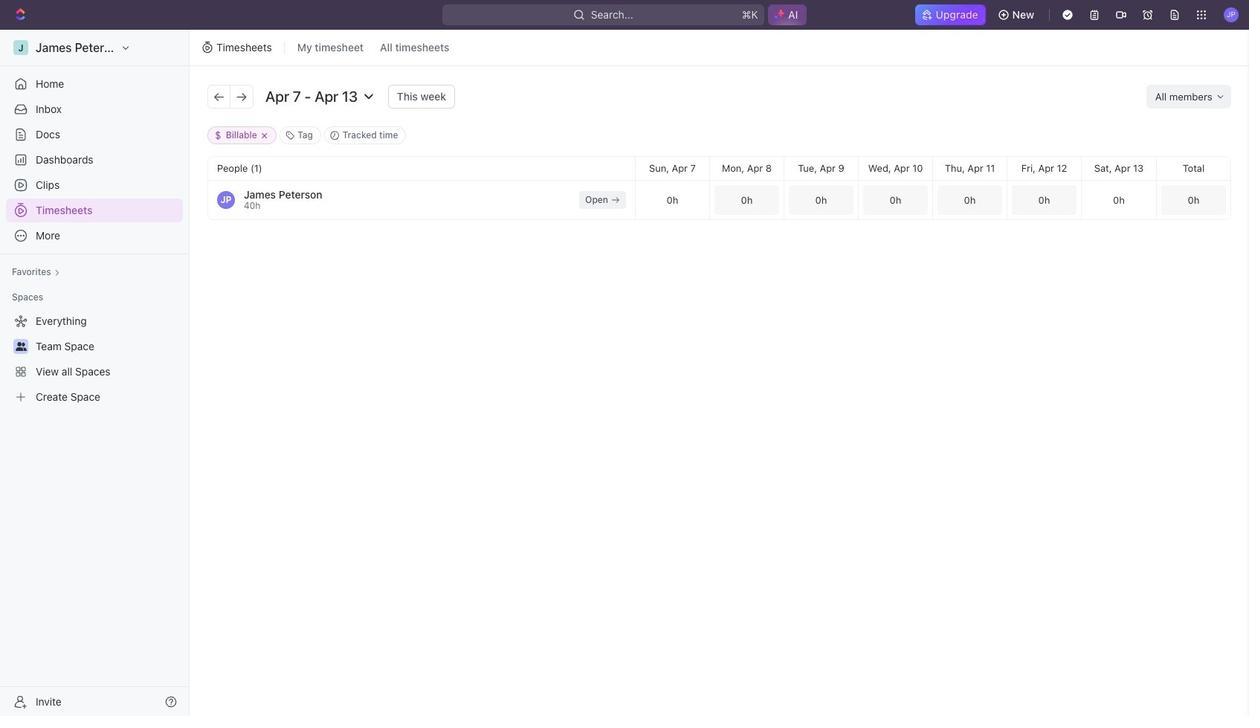 Task type: describe. For each thing, give the bounding box(es) containing it.
james peterson, , element
[[217, 191, 235, 209]]

tree inside the sidebar navigation
[[6, 309, 183, 409]]

sidebar navigation
[[0, 30, 193, 716]]



Task type: locate. For each thing, give the bounding box(es) containing it.
james peterson's workspace, , element
[[13, 40, 28, 55]]

tree
[[6, 309, 183, 409]]

user group image
[[15, 342, 26, 351]]



Task type: vqa. For each thing, say whether or not it's contained in the screenshot.
tree in the left of the page
yes



